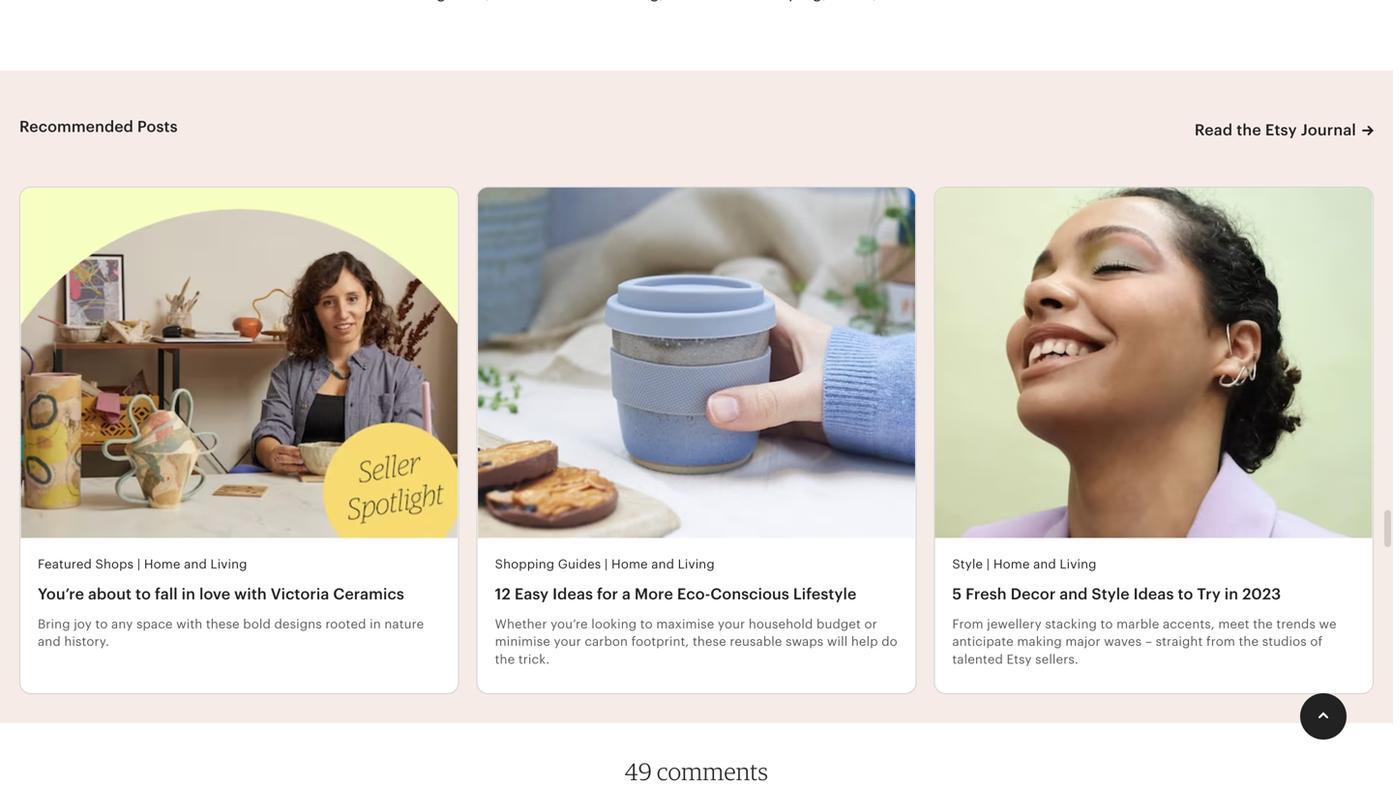 Task type: vqa. For each thing, say whether or not it's contained in the screenshot.
conscious
yes



Task type: locate. For each thing, give the bounding box(es) containing it.
2 horizontal spatial home and living
[[994, 557, 1097, 572]]

budget
[[817, 618, 861, 632]]

1 horizontal spatial these
[[693, 635, 727, 650]]

trends
[[1277, 618, 1316, 632]]

ideas
[[553, 586, 593, 603], [1134, 586, 1175, 603]]

and down bring
[[38, 635, 61, 650]]

2 home from the left
[[612, 557, 648, 572]]

home and living up the decor
[[994, 557, 1097, 572]]

0 horizontal spatial these
[[206, 618, 240, 632]]

marble
[[1117, 618, 1160, 632]]

5 fresh decor and style ideas to try in 2023 link
[[953, 585, 1356, 604]]

etsy down the making
[[1007, 653, 1032, 667]]

0 vertical spatial these
[[206, 618, 240, 632]]

living up 5 fresh decor and style ideas to try in 2023
[[1060, 557, 1097, 572]]

the down minimise
[[495, 653, 515, 667]]

fresh
[[966, 586, 1007, 603]]

home and living
[[144, 557, 247, 572], [612, 557, 715, 572], [994, 557, 1097, 572]]

0 horizontal spatial living
[[210, 557, 247, 572]]

style up 5
[[953, 557, 984, 572]]

etsy
[[1266, 121, 1298, 139], [1007, 653, 1032, 667]]

2 horizontal spatial home
[[994, 557, 1030, 572]]

in
[[182, 586, 196, 603], [1225, 586, 1239, 603], [370, 618, 381, 632]]

maximise
[[657, 618, 715, 632]]

1 horizontal spatial with
[[234, 586, 267, 603]]

these down you're about to fall in love with victoria ceramics
[[206, 618, 240, 632]]

0 horizontal spatial home
[[144, 557, 181, 572]]

with right 'space'
[[176, 618, 203, 632]]

shopping
[[495, 557, 555, 572]]

ideas up you're
[[553, 586, 593, 603]]

living for more
[[678, 557, 715, 572]]

to inside whether you're looking to maximise your household budget or minimise your carbon footprint, these reusable swaps will help do the trick.
[[641, 618, 653, 632]]

fall
[[155, 586, 178, 603]]

1 horizontal spatial in
[[370, 618, 381, 632]]

waves –
[[1105, 635, 1153, 650]]

joy
[[74, 618, 92, 632]]

you're
[[551, 618, 588, 632]]

and up more
[[652, 557, 675, 572]]

history.
[[64, 635, 109, 650]]

0 vertical spatial etsy
[[1266, 121, 1298, 139]]

in right try
[[1225, 586, 1239, 603]]

in right fall
[[182, 586, 196, 603]]

making
[[1018, 635, 1063, 650]]

decor
[[1011, 586, 1056, 603]]

living
[[210, 557, 247, 572], [678, 557, 715, 572], [1060, 557, 1097, 572]]

1 horizontal spatial home and living
[[612, 557, 715, 572]]

0 horizontal spatial etsy
[[1007, 653, 1032, 667]]

these down maximise
[[693, 635, 727, 650]]

0 horizontal spatial home and living
[[144, 557, 247, 572]]

1 horizontal spatial home
[[612, 557, 648, 572]]

3 home from the left
[[994, 557, 1030, 572]]

0 vertical spatial your
[[718, 618, 746, 632]]

about
[[88, 586, 132, 603]]

your down you're
[[554, 635, 581, 650]]

1 vertical spatial your
[[554, 635, 581, 650]]

for
[[597, 586, 619, 603]]

or
[[865, 618, 878, 632]]

0 vertical spatial style
[[953, 557, 984, 572]]

living up you're about to fall in love with victoria ceramics
[[210, 557, 247, 572]]

of
[[1311, 635, 1323, 650]]

home and living up love on the left bottom of page
[[144, 557, 247, 572]]

your
[[718, 618, 746, 632], [554, 635, 581, 650]]

1 living from the left
[[210, 557, 247, 572]]

rooted
[[326, 618, 366, 632]]

designs
[[274, 618, 322, 632]]

and up the decor
[[1034, 557, 1057, 572]]

1 horizontal spatial living
[[678, 557, 715, 572]]

meet
[[1219, 618, 1250, 632]]

read the etsy journal
[[1195, 121, 1357, 139]]

your up reusable
[[718, 618, 746, 632]]

try
[[1198, 586, 1221, 603]]

with
[[234, 586, 267, 603], [176, 618, 203, 632]]

style
[[953, 557, 984, 572], [1092, 586, 1130, 603]]

in left nature
[[370, 618, 381, 632]]

5
[[953, 586, 962, 603]]

living up 12 easy ideas for a more eco-conscious lifestyle link
[[678, 557, 715, 572]]

reusable
[[730, 635, 783, 650]]

0 horizontal spatial with
[[176, 618, 203, 632]]

to up footprint,
[[641, 618, 653, 632]]

home for ideas
[[612, 557, 648, 572]]

straight
[[1156, 635, 1204, 650]]

help
[[852, 635, 879, 650]]

to right joy
[[95, 618, 108, 632]]

1 home and living from the left
[[144, 557, 247, 572]]

jewellery
[[988, 618, 1042, 632]]

comments
[[657, 758, 769, 787]]

1 home from the left
[[144, 557, 181, 572]]

will
[[827, 635, 848, 650]]

home
[[144, 557, 181, 572], [612, 557, 648, 572], [994, 557, 1030, 572]]

ideas up marble
[[1134, 586, 1175, 603]]

to inside the from jewellery stacking to marble accents, meet the trends we anticipate making major waves – straight from the studios of talented etsy sellers.
[[1101, 618, 1114, 632]]

lifestyle
[[794, 586, 857, 603]]

home up fall
[[144, 557, 181, 572]]

to up the waves –
[[1101, 618, 1114, 632]]

12 easy ideas for a more eco-conscious lifestyle
[[495, 586, 857, 603]]

home and living up more
[[612, 557, 715, 572]]

to inside bring joy to any space with these bold designs rooted in nature and history.
[[95, 618, 108, 632]]

these
[[206, 618, 240, 632], [693, 635, 727, 650]]

and up stacking
[[1060, 586, 1088, 603]]

guides
[[558, 557, 601, 572]]

home up the decor
[[994, 557, 1030, 572]]

0 horizontal spatial your
[[554, 635, 581, 650]]

stacking
[[1046, 618, 1098, 632]]

posts
[[137, 118, 178, 135]]

the
[[1237, 121, 1262, 139], [1254, 618, 1274, 632], [1239, 635, 1259, 650], [495, 653, 515, 667]]

read
[[1195, 121, 1233, 139]]

1 vertical spatial with
[[176, 618, 203, 632]]

and
[[184, 557, 207, 572], [652, 557, 675, 572], [1034, 557, 1057, 572], [1060, 586, 1088, 603], [38, 635, 61, 650]]

the down meet
[[1239, 635, 1259, 650]]

and for and
[[1034, 557, 1057, 572]]

3 home and living from the left
[[994, 557, 1097, 572]]

living for ideas
[[1060, 557, 1097, 572]]

1 vertical spatial etsy
[[1007, 653, 1032, 667]]

recommended posts link
[[19, 118, 178, 135]]

from
[[953, 618, 984, 632]]

1 vertical spatial these
[[693, 635, 727, 650]]

whether
[[495, 618, 547, 632]]

space
[[136, 618, 173, 632]]

2 horizontal spatial living
[[1060, 557, 1097, 572]]

1 horizontal spatial your
[[718, 618, 746, 632]]

recommended
[[19, 118, 134, 135]]

style up marble
[[1092, 586, 1130, 603]]

2 home and living from the left
[[612, 557, 715, 572]]

2023
[[1243, 586, 1282, 603]]

accents,
[[1163, 618, 1216, 632]]

2 living from the left
[[678, 557, 715, 572]]

footprint,
[[632, 635, 690, 650]]

the inside whether you're looking to maximise your household budget or minimise your carbon footprint, these reusable swaps will help do the trick.
[[495, 653, 515, 667]]

3 living from the left
[[1060, 557, 1097, 572]]

1 vertical spatial style
[[1092, 586, 1130, 603]]

etsy inside the from jewellery stacking to marble accents, meet the trends we anticipate making major waves – straight from the studios of talented etsy sellers.
[[1007, 653, 1032, 667]]

0 horizontal spatial style
[[953, 557, 984, 572]]

to
[[136, 586, 151, 603], [1178, 586, 1194, 603], [95, 618, 108, 632], [641, 618, 653, 632], [1101, 618, 1114, 632]]

shops
[[95, 557, 134, 572]]

49 comments
[[625, 758, 769, 787]]

the up studios
[[1254, 618, 1274, 632]]

home up a
[[612, 557, 648, 572]]

1 horizontal spatial ideas
[[1134, 586, 1175, 603]]

etsy left journal
[[1266, 121, 1298, 139]]

bold
[[243, 618, 271, 632]]

0 horizontal spatial ideas
[[553, 586, 593, 603]]

with up bold
[[234, 586, 267, 603]]

0 vertical spatial with
[[234, 586, 267, 603]]

and up love on the left bottom of page
[[184, 557, 207, 572]]



Task type: describe. For each thing, give the bounding box(es) containing it.
from
[[1207, 635, 1236, 650]]

swaps
[[786, 635, 824, 650]]

talented
[[953, 653, 1004, 667]]

5 fresh decor and style ideas to try in 2023
[[953, 586, 1282, 603]]

whether you're looking to maximise your household budget or minimise your carbon footprint, these reusable swaps will help do the trick.
[[495, 618, 898, 667]]

2 horizontal spatial in
[[1225, 586, 1239, 603]]

these inside bring joy to any space with these bold designs rooted in nature and history.
[[206, 618, 240, 632]]

featured shops
[[38, 557, 134, 572]]

these inside whether you're looking to maximise your household budget or minimise your carbon footprint, these reusable swaps will help do the trick.
[[693, 635, 727, 650]]

eco-
[[677, 586, 711, 603]]

sellers.
[[1036, 653, 1079, 667]]

home and living for and
[[994, 557, 1097, 572]]

the right read
[[1237, 121, 1262, 139]]

bring
[[38, 618, 70, 632]]

major
[[1066, 635, 1101, 650]]

read the etsy journal link
[[1195, 117, 1374, 143]]

nature
[[385, 618, 424, 632]]

home for decor
[[994, 557, 1030, 572]]

featured
[[38, 557, 92, 572]]

49
[[625, 758, 652, 787]]

home for to
[[144, 557, 181, 572]]

easy
[[515, 586, 549, 603]]

1 horizontal spatial etsy
[[1266, 121, 1298, 139]]

studios
[[1263, 635, 1308, 650]]

bring joy to any space with these bold designs rooted in nature and history.
[[38, 618, 424, 650]]

do
[[882, 635, 898, 650]]

to left fall
[[136, 586, 151, 603]]

any
[[111, 618, 133, 632]]

more
[[635, 586, 674, 603]]

victoria
[[271, 586, 329, 603]]

journal
[[1302, 121, 1357, 139]]

1 ideas from the left
[[553, 586, 593, 603]]

to left try
[[1178, 586, 1194, 603]]

carbon
[[585, 635, 628, 650]]

12 easy ideas for a more eco-conscious lifestyle link
[[495, 585, 899, 604]]

household
[[749, 618, 814, 632]]

trick.
[[519, 653, 550, 667]]

12
[[495, 586, 511, 603]]

2 ideas from the left
[[1134, 586, 1175, 603]]

you're
[[38, 586, 84, 603]]

and for for
[[652, 557, 675, 572]]

looking
[[592, 618, 637, 632]]

a
[[622, 586, 631, 603]]

with inside bring joy to any space with these bold designs rooted in nature and history.
[[176, 618, 203, 632]]

0 horizontal spatial in
[[182, 586, 196, 603]]

and for fall
[[184, 557, 207, 572]]

and inside bring joy to any space with these bold designs rooted in nature and history.
[[38, 635, 61, 650]]

anticipate
[[953, 635, 1014, 650]]

shopping guides
[[495, 557, 601, 572]]

1 horizontal spatial style
[[1092, 586, 1130, 603]]

you're about to fall in love with victoria ceramics
[[38, 586, 405, 603]]

home and living for fall
[[144, 557, 247, 572]]

ceramics
[[333, 586, 405, 603]]

recommended posts
[[19, 118, 178, 135]]

living for love
[[210, 557, 247, 572]]

you're about to fall in love with victoria ceramics link
[[38, 585, 441, 604]]

from jewellery stacking to marble accents, meet the trends we anticipate making major waves – straight from the studios of talented etsy sellers.
[[953, 618, 1337, 667]]

love
[[199, 586, 231, 603]]

we
[[1320, 618, 1337, 632]]

in inside bring joy to any space with these bold designs rooted in nature and history.
[[370, 618, 381, 632]]

minimise
[[495, 635, 551, 650]]

conscious
[[711, 586, 790, 603]]

home and living for for
[[612, 557, 715, 572]]



